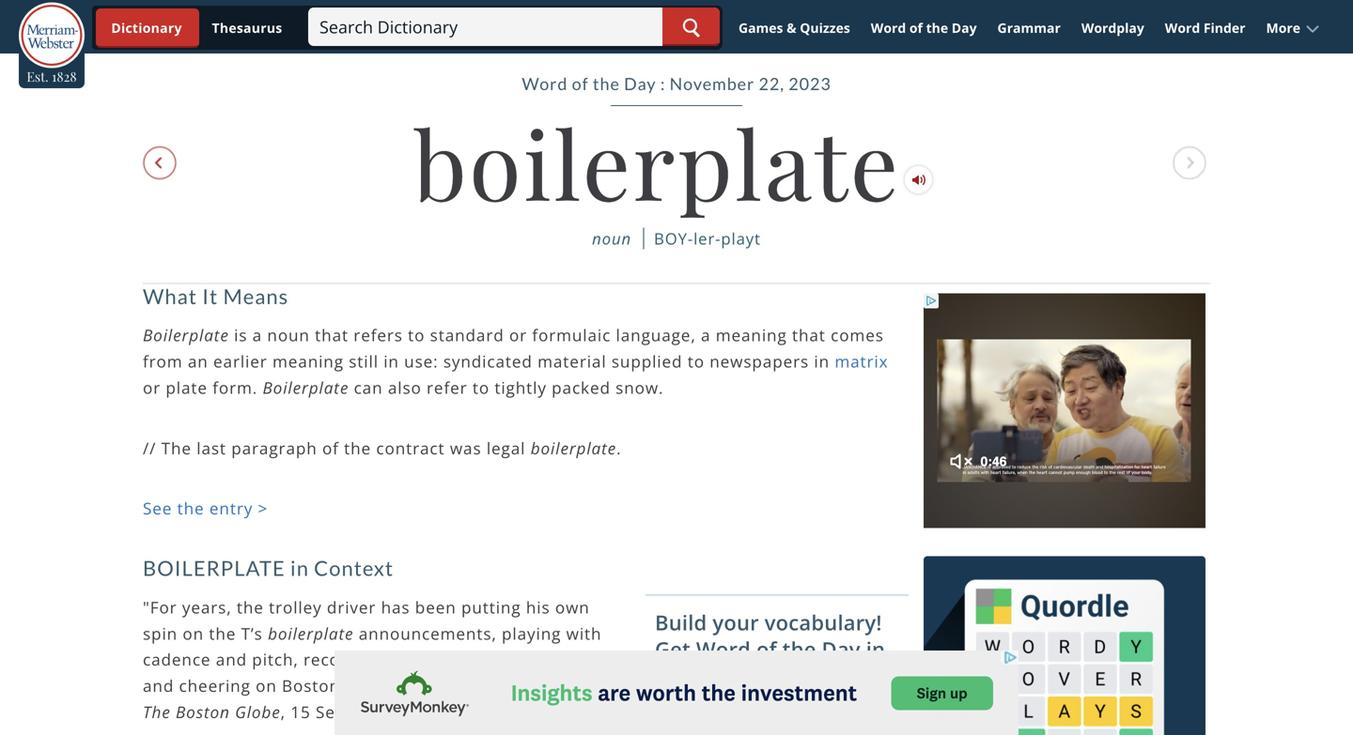 Task type: vqa. For each thing, say whether or not it's contained in the screenshot.
his to the top
yes



Task type: locate. For each thing, give the bounding box(es) containing it.
that
[[315, 324, 349, 346], [792, 324, 826, 346]]

of right paragraph
[[322, 437, 339, 459]]

2 horizontal spatial to
[[688, 351, 705, 373]]

1 horizontal spatial that
[[792, 324, 826, 346]]

and down cadence
[[143, 675, 174, 697]]

0 horizontal spatial and
[[143, 675, 174, 697]]

merriam-webster logo link
[[19, 2, 85, 70]]

,
[[281, 702, 286, 724]]

paragraph
[[231, 437, 317, 459]]

2 a from the left
[[701, 324, 711, 346]]

or down from on the left
[[143, 377, 161, 399]]

word
[[871, 19, 906, 37], [1165, 19, 1200, 37], [522, 73, 568, 94], [696, 636, 751, 664]]

noun left boy-
[[592, 228, 631, 250]]

0 horizontal spatial noun
[[267, 324, 310, 346]]

1 horizontal spatial boston
[[282, 675, 340, 697]]

the inside announcements, playing with cadence and pitch, recommending his favorite anime, and cheering on boston sports teams." — daniel kool, the boston globe , 15 sept. 2023
[[143, 702, 171, 724]]

2023 inside announcements, playing with cadence and pitch, recommending his favorite anime, and cheering on boston sports teams." — daniel kool, the boston globe , 15 sept. 2023
[[363, 702, 403, 724]]

:
[[660, 73, 666, 94]]

0 vertical spatial or
[[509, 324, 527, 346]]

grammar link
[[989, 11, 1069, 44]]

on
[[183, 623, 204, 645], [256, 675, 277, 697]]

a right is
[[252, 324, 262, 346]]

word right "quizzes"
[[871, 19, 906, 37]]

0 horizontal spatial his
[[433, 649, 457, 671]]

boilerplate up an
[[143, 324, 229, 346]]

in right every
[[866, 636, 885, 664]]

your
[[713, 609, 759, 637], [655, 663, 701, 691]]

trolley
[[269, 597, 322, 619]]

0 vertical spatial on
[[183, 623, 204, 645]]

of
[[909, 19, 923, 37], [572, 73, 589, 94], [322, 437, 339, 459], [756, 636, 777, 664]]

2023 down "sports"
[[363, 702, 403, 724]]

supplied
[[612, 351, 683, 373]]

22,
[[759, 73, 785, 94]]

still
[[349, 351, 379, 373]]

search word image
[[682, 18, 700, 38]]

last
[[197, 437, 226, 459]]

0 vertical spatial his
[[526, 597, 550, 619]]

"for
[[143, 597, 177, 619]]

1 horizontal spatial and
[[216, 649, 247, 671]]

in right the 'still'
[[384, 351, 399, 373]]

1 vertical spatial boilerplate
[[263, 377, 349, 399]]

day for word of the day : november 22, 2023
[[624, 73, 656, 94]]

the inside build your vocabulary! get word of the day in your inbox every day.
[[782, 636, 816, 664]]

or up matrix or plate form. boilerplate can also refer to tightly packed snow.
[[509, 324, 527, 346]]

the left the day.
[[782, 636, 816, 664]]

1 vertical spatial your
[[655, 663, 701, 691]]

see the entry >
[[143, 498, 268, 520]]

games
[[739, 19, 783, 37]]

word for word of the day
[[871, 19, 906, 37]]

with
[[566, 623, 602, 645]]

snow.
[[616, 377, 664, 399]]

that left refers
[[315, 324, 349, 346]]

recommending
[[304, 649, 428, 671]]

your up inbox
[[713, 609, 759, 637]]

a
[[252, 324, 262, 346], [701, 324, 711, 346]]

day left :
[[624, 73, 656, 94]]

1 horizontal spatial a
[[701, 324, 711, 346]]

1 horizontal spatial day
[[822, 636, 861, 664]]

noun
[[592, 228, 631, 250], [267, 324, 310, 346]]

word finder link
[[1157, 11, 1254, 44]]

1 vertical spatial 2023
[[363, 702, 403, 724]]

1 vertical spatial and
[[143, 675, 174, 697]]

1 horizontal spatial to
[[473, 377, 490, 399]]

of up your email address text field
[[756, 636, 777, 664]]

finder
[[1204, 19, 1246, 37]]

his up playing
[[526, 597, 550, 619]]

refers
[[354, 324, 403, 346]]

Your email address text field
[[655, 700, 899, 736]]

0 horizontal spatial on
[[183, 623, 204, 645]]

the
[[926, 19, 948, 37], [593, 73, 620, 94], [344, 437, 371, 459], [177, 498, 204, 520], [237, 597, 264, 619], [209, 623, 236, 645], [782, 636, 816, 664]]

advertisement region
[[924, 294, 1206, 528], [335, 651, 1019, 736]]

language,
[[616, 324, 696, 346]]

in
[[384, 351, 399, 373], [814, 351, 830, 373], [290, 556, 309, 581], [866, 636, 885, 664]]

what it means
[[143, 284, 289, 309]]

legal
[[487, 437, 526, 459]]

day up your email address text field
[[822, 636, 861, 664]]

0 horizontal spatial or
[[143, 377, 161, 399]]

1 vertical spatial advertisement region
[[335, 651, 1019, 736]]

boilerplate left the can
[[263, 377, 349, 399]]

in left the matrix "link"
[[814, 351, 830, 373]]

to down the 'syndicated' at the left of the page
[[473, 377, 490, 399]]

the
[[161, 437, 192, 459], [143, 702, 171, 724]]

boilerplate inside matrix or plate form. boilerplate can also refer to tightly packed snow.
[[263, 377, 349, 399]]

word for word finder
[[1165, 19, 1200, 37]]

to up use:
[[408, 324, 425, 346]]

november
[[670, 73, 755, 94]]

boston down cheering
[[176, 702, 230, 724]]

or
[[509, 324, 527, 346], [143, 377, 161, 399]]

0 horizontal spatial day
[[624, 73, 656, 94]]

0 vertical spatial and
[[216, 649, 247, 671]]

packed
[[552, 377, 611, 399]]

.
[[617, 437, 622, 459]]

standard
[[430, 324, 504, 346]]

15
[[291, 702, 311, 724]]

1 vertical spatial boston
[[176, 702, 230, 724]]

what
[[143, 284, 197, 309]]

0 vertical spatial boilerplate
[[143, 324, 229, 346]]

0 horizontal spatial meaning
[[272, 351, 344, 373]]

1 vertical spatial the
[[143, 702, 171, 724]]

0 horizontal spatial boilerplate
[[143, 324, 229, 346]]

1 vertical spatial his
[[433, 649, 457, 671]]

to down the language,
[[688, 351, 705, 373]]

0 horizontal spatial boston
[[176, 702, 230, 724]]

and up cheering
[[216, 649, 247, 671]]

1 horizontal spatial your
[[713, 609, 759, 637]]

from
[[143, 351, 183, 373]]

driver
[[327, 597, 376, 619]]

announcements,
[[359, 623, 497, 645]]

his inside announcements, playing with cadence and pitch, recommending his favorite anime, and cheering on boston sports teams." — daniel kool, the boston globe , 15 sept. 2023
[[433, 649, 457, 671]]

0 horizontal spatial a
[[252, 324, 262, 346]]

on up "globe"
[[256, 675, 277, 697]]

word for word of the day : november 22, 2023
[[522, 73, 568, 94]]

boston
[[282, 675, 340, 697], [176, 702, 230, 724]]

0 horizontal spatial to
[[408, 324, 425, 346]]

day
[[952, 19, 977, 37], [624, 73, 656, 94], [822, 636, 861, 664]]

own
[[555, 597, 590, 619]]

of left :
[[572, 73, 589, 94]]

every
[[769, 663, 825, 691]]

2 horizontal spatial day
[[952, 19, 977, 37]]

0 vertical spatial advertisement region
[[924, 294, 1206, 528]]

0 vertical spatial 2023
[[789, 73, 831, 94]]

boilerplate up boy-
[[414, 100, 901, 225]]

form.
[[213, 377, 258, 399]]

meaning up newspapers on the right of the page
[[716, 324, 787, 346]]

and
[[216, 649, 247, 671], [143, 675, 174, 697]]

0 vertical spatial meaning
[[716, 324, 787, 346]]

the left contract
[[344, 437, 371, 459]]

on down years,
[[183, 623, 204, 645]]

globe
[[235, 702, 281, 724]]

1 horizontal spatial noun
[[592, 228, 631, 250]]

0 horizontal spatial that
[[315, 324, 349, 346]]

matrix or plate form. boilerplate can also refer to tightly packed snow.
[[143, 351, 888, 399]]

1 horizontal spatial 2023
[[789, 73, 831, 94]]

grammar
[[998, 19, 1061, 37]]

0 horizontal spatial 2023
[[363, 702, 403, 724]]

word left finder
[[1165, 19, 1200, 37]]

1 horizontal spatial his
[[526, 597, 550, 619]]

Search search field
[[308, 8, 720, 46]]

2023 right 22,
[[789, 73, 831, 94]]

1 horizontal spatial boilerplate
[[263, 377, 349, 399]]

meaning left the 'still'
[[272, 351, 344, 373]]

kool,
[[550, 675, 591, 697]]

2 vertical spatial day
[[822, 636, 861, 664]]

the down cadence
[[143, 702, 171, 724]]

1 vertical spatial on
[[256, 675, 277, 697]]

2 that from the left
[[792, 324, 826, 346]]

meaning
[[716, 324, 787, 346], [272, 351, 344, 373]]

favorite
[[462, 649, 526, 671]]

boston up 15
[[282, 675, 340, 697]]

word down the search 'search field'
[[522, 73, 568, 94]]

his up teams."
[[433, 649, 457, 671]]

day for word of the day
[[952, 19, 977, 37]]

spin
[[143, 623, 178, 645]]

a right the language,
[[701, 324, 711, 346]]

0 vertical spatial day
[[952, 19, 977, 37]]

your down "build"
[[655, 663, 701, 691]]

1 horizontal spatial meaning
[[716, 324, 787, 346]]

was
[[450, 437, 482, 459]]

1 vertical spatial to
[[688, 351, 705, 373]]

1 vertical spatial or
[[143, 377, 161, 399]]

1 vertical spatial noun
[[267, 324, 310, 346]]

the right //
[[161, 437, 192, 459]]

2 vertical spatial to
[[473, 377, 490, 399]]

1 horizontal spatial on
[[256, 675, 277, 697]]

1 vertical spatial meaning
[[272, 351, 344, 373]]

noun right is
[[267, 324, 310, 346]]

boilerplate
[[143, 324, 229, 346], [263, 377, 349, 399]]

daniel
[[492, 675, 545, 697]]

earlier
[[213, 351, 267, 373]]

word finder
[[1165, 19, 1246, 37]]

1 horizontal spatial or
[[509, 324, 527, 346]]

day left grammar
[[952, 19, 977, 37]]

word right get
[[696, 636, 751, 664]]

2023
[[789, 73, 831, 94], [363, 702, 403, 724]]

the right see
[[177, 498, 204, 520]]

0 horizontal spatial your
[[655, 663, 701, 691]]

1 vertical spatial day
[[624, 73, 656, 94]]

means
[[223, 284, 289, 309]]

that left comes
[[792, 324, 826, 346]]



Task type: describe. For each thing, give the bounding box(es) containing it.
more
[[1266, 19, 1301, 37]]

vocabulary!
[[765, 609, 882, 637]]

context
[[314, 556, 394, 581]]

noun inside is a noun that refers to standard or formulaic language, a meaning that comes from an earlier meaning still in use: syndicated material supplied to newspapers in
[[267, 324, 310, 346]]

toggle search dictionary/thesaurus image
[[96, 8, 199, 48]]

&
[[787, 19, 797, 37]]

inbox
[[707, 663, 764, 691]]

get
[[655, 636, 691, 664]]

merriam webster - established 1828 image
[[19, 2, 85, 70]]

the left grammar
[[926, 19, 948, 37]]

0 vertical spatial boston
[[282, 675, 340, 697]]

announcements, playing with cadence and pitch, recommending his favorite anime, and cheering on boston sports teams." — daniel kool, the boston globe , 15 sept. 2023
[[143, 623, 602, 724]]

wordplay link
[[1073, 11, 1153, 44]]

matrix
[[835, 351, 888, 373]]

// the last paragraph of the contract was legal boilerplate .
[[143, 437, 622, 459]]

boilerplate in context
[[143, 556, 394, 581]]

the left t's
[[209, 623, 236, 645]]

wordplay
[[1081, 19, 1144, 37]]

years,
[[182, 597, 232, 619]]

t's
[[241, 623, 263, 645]]

word of the day
[[871, 19, 977, 37]]

to inside matrix or plate form. boilerplate can also refer to tightly packed snow.
[[473, 377, 490, 399]]

boilerplate down trolley
[[268, 623, 354, 645]]

games & quizzes link
[[730, 11, 859, 44]]

word inside build your vocabulary! get word of the day in your inbox every day.
[[696, 636, 751, 664]]

his inside the "for years, the trolley driver has been putting his own spin on the t's
[[526, 597, 550, 619]]

or inside matrix or plate form. boilerplate can also refer to tightly packed snow.
[[143, 377, 161, 399]]

tightly
[[495, 377, 547, 399]]

sports
[[345, 675, 397, 697]]

the left :
[[593, 73, 620, 94]]

see
[[143, 498, 172, 520]]

cadence
[[143, 649, 211, 671]]

syndicated
[[443, 351, 533, 373]]

1 a from the left
[[252, 324, 262, 346]]

word of the day link
[[862, 11, 985, 44]]

sept.
[[316, 702, 358, 724]]

contract
[[376, 437, 445, 459]]

playt
[[721, 228, 761, 250]]

anime,
[[531, 649, 587, 671]]

0 vertical spatial your
[[713, 609, 759, 637]]

teams."
[[402, 675, 465, 697]]

formulaic
[[532, 324, 611, 346]]

"for years, the trolley driver has been putting his own spin on the t's
[[143, 597, 590, 645]]

word of the day : november 22, 2023
[[522, 73, 831, 94]]

build your vocabulary! get word of the day in your inbox every day.
[[655, 609, 885, 691]]

material
[[538, 351, 607, 373]]

ler-
[[694, 228, 721, 250]]

games & quizzes
[[739, 19, 850, 37]]

on inside announcements, playing with cadence and pitch, recommending his favorite anime, and cheering on boston sports teams." — daniel kool, the boston globe , 15 sept. 2023
[[256, 675, 277, 697]]

is a noun that refers to standard or formulaic language, a meaning that comes from an earlier meaning still in use: syndicated material supplied to newspapers in
[[143, 324, 884, 373]]

boy-
[[654, 228, 694, 250]]

in inside build your vocabulary! get word of the day in your inbox every day.
[[866, 636, 885, 664]]

//
[[143, 437, 156, 459]]

it
[[202, 284, 218, 309]]

been
[[415, 597, 456, 619]]

entry
[[209, 498, 253, 520]]

the up t's
[[237, 597, 264, 619]]

build
[[655, 609, 707, 637]]

on inside the "for years, the trolley driver has been putting his own spin on the t's
[[183, 623, 204, 645]]

is
[[234, 324, 247, 346]]

of inside build your vocabulary! get word of the day in your inbox every day.
[[756, 636, 777, 664]]

boy-ler-playt
[[654, 228, 761, 250]]

refer
[[427, 377, 468, 399]]

0 vertical spatial noun
[[592, 228, 631, 250]]

0 vertical spatial to
[[408, 324, 425, 346]]

matrix link
[[835, 351, 888, 373]]

can
[[354, 377, 383, 399]]

putting
[[461, 597, 521, 619]]

an
[[188, 351, 208, 373]]

more button
[[1258, 11, 1329, 44]]

0 vertical spatial the
[[161, 437, 192, 459]]

see the entry > link
[[143, 498, 268, 520]]

cheering
[[179, 675, 251, 697]]

play quordle: guess all four words in a limited number of tries.  each of your guesses must be a real 5-letter word. image
[[924, 557, 1206, 736]]

—
[[470, 675, 487, 697]]

playing
[[502, 623, 561, 645]]

1 that from the left
[[315, 324, 349, 346]]

has
[[381, 597, 410, 619]]

boilerplate down packed
[[531, 437, 617, 459]]

in up trolley
[[290, 556, 309, 581]]

day.
[[831, 663, 873, 691]]

boilerplate up years,
[[143, 556, 285, 581]]

pitch,
[[252, 649, 299, 671]]

day inside build your vocabulary! get word of the day in your inbox every day.
[[822, 636, 861, 664]]

quizzes
[[800, 19, 850, 37]]

also
[[388, 377, 422, 399]]

use:
[[404, 351, 438, 373]]

comes
[[831, 324, 884, 346]]

of right "quizzes"
[[909, 19, 923, 37]]

or inside is a noun that refers to standard or formulaic language, a meaning that comes from an earlier meaning still in use: syndicated material supplied to newspapers in
[[509, 324, 527, 346]]



